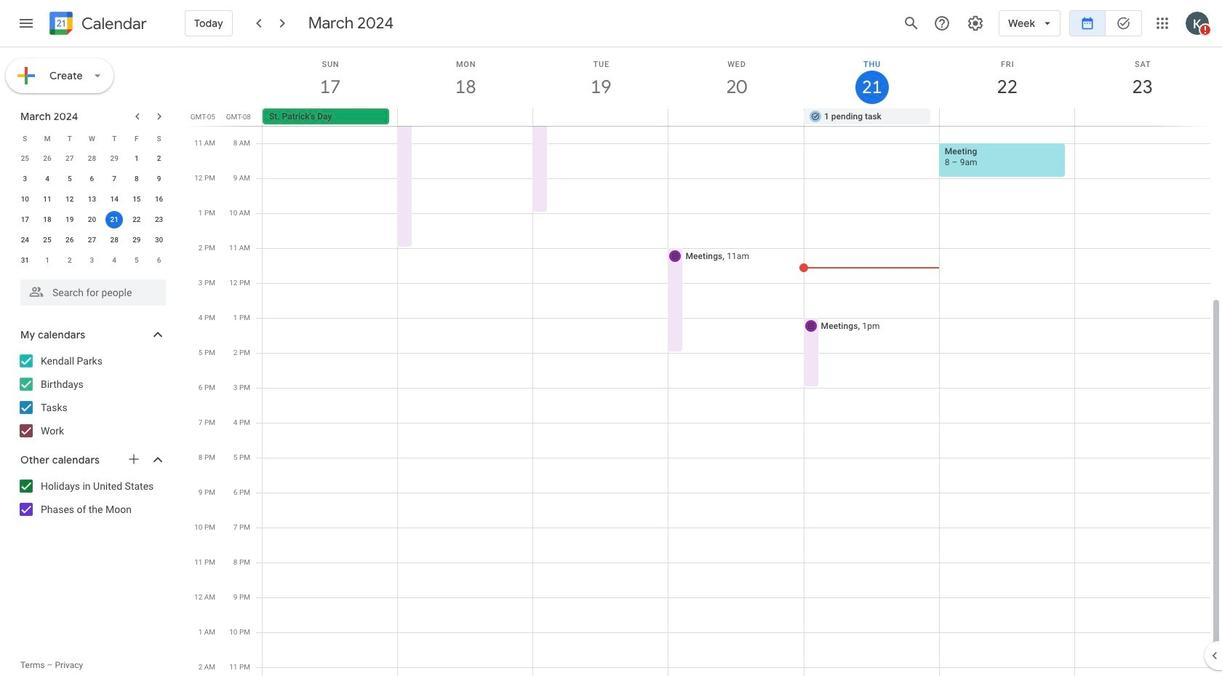Task type: locate. For each thing, give the bounding box(es) containing it.
26 element
[[61, 231, 78, 249]]

6 element
[[83, 170, 101, 188]]

february 29 element
[[106, 150, 123, 167]]

row group
[[14, 148, 170, 271]]

13 element
[[83, 191, 101, 208]]

15 element
[[128, 191, 145, 208]]

1 element
[[128, 150, 145, 167]]

cell
[[398, 108, 534, 126], [534, 108, 669, 126], [669, 108, 804, 126], [940, 108, 1075, 126], [1075, 108, 1210, 126], [103, 210, 126, 230]]

24 element
[[16, 231, 34, 249]]

grid
[[186, 47, 1223, 676]]

19 element
[[61, 211, 78, 229]]

3 element
[[16, 170, 34, 188]]

23 element
[[150, 211, 168, 229]]

april 3 element
[[83, 252, 101, 269]]

4 element
[[39, 170, 56, 188]]

row
[[256, 108, 1223, 126], [14, 128, 170, 148], [14, 148, 170, 169], [14, 169, 170, 189], [14, 189, 170, 210], [14, 210, 170, 230], [14, 230, 170, 250], [14, 250, 170, 271]]

settings menu image
[[967, 15, 985, 32]]

other calendars list
[[3, 475, 181, 521]]

february 26 element
[[39, 150, 56, 167]]

14 element
[[106, 191, 123, 208]]

17 element
[[16, 211, 34, 229]]

2 element
[[150, 150, 168, 167]]

my calendars list
[[3, 349, 181, 443]]

12 element
[[61, 191, 78, 208]]

heading
[[79, 15, 147, 32]]

None search field
[[0, 274, 181, 306]]

april 6 element
[[150, 252, 168, 269]]

16 element
[[150, 191, 168, 208]]

february 28 element
[[83, 150, 101, 167]]

8 element
[[128, 170, 145, 188]]

calendar element
[[47, 9, 147, 41]]

29 element
[[128, 231, 145, 249]]

heading inside calendar "element"
[[79, 15, 147, 32]]



Task type: vqa. For each thing, say whether or not it's contained in the screenshot.
My calendars list
yes



Task type: describe. For each thing, give the bounding box(es) containing it.
main drawer image
[[17, 15, 35, 32]]

30 element
[[150, 231, 168, 249]]

28 element
[[106, 231, 123, 249]]

5 element
[[61, 170, 78, 188]]

february 25 element
[[16, 150, 34, 167]]

20 element
[[83, 211, 101, 229]]

27 element
[[83, 231, 101, 249]]

Search for people text field
[[29, 280, 157, 306]]

18 element
[[39, 211, 56, 229]]

april 4 element
[[106, 252, 123, 269]]

31 element
[[16, 252, 34, 269]]

25 element
[[39, 231, 56, 249]]

april 1 element
[[39, 252, 56, 269]]

march 2024 grid
[[14, 128, 170, 271]]

11 element
[[39, 191, 56, 208]]

10 element
[[16, 191, 34, 208]]

add other calendars image
[[127, 452, 141, 467]]

cell inside march 2024 grid
[[103, 210, 126, 230]]

april 2 element
[[61, 252, 78, 269]]

21, today element
[[106, 211, 123, 229]]

february 27 element
[[61, 150, 78, 167]]

april 5 element
[[128, 252, 145, 269]]

9 element
[[150, 170, 168, 188]]

7 element
[[106, 170, 123, 188]]

22 element
[[128, 211, 145, 229]]



